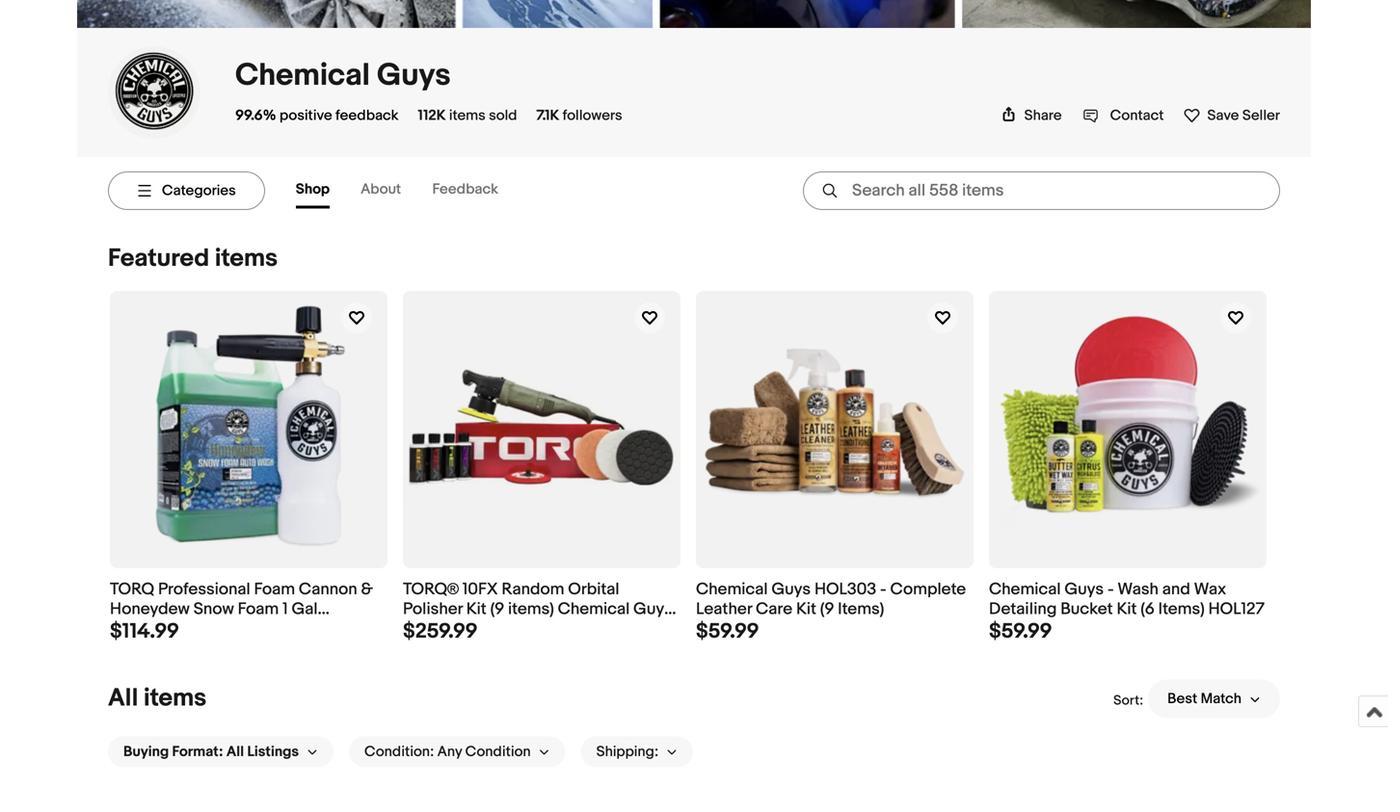 Task type: locate. For each thing, give the bounding box(es) containing it.
1 horizontal spatial kit
[[796, 600, 817, 620]]

eqp_312
[[228, 620, 290, 640]]

chemical
[[235, 57, 370, 94], [696, 580, 768, 600], [989, 580, 1061, 600], [558, 600, 630, 620], [110, 620, 182, 640]]

condition: any condition button
[[349, 737, 566, 768]]

chemical inside torq professional foam cannon & honeydew snow foam 1 gal chemical guys eqp_312
[[110, 620, 182, 640]]

sort:
[[1114, 693, 1144, 710]]

-
[[880, 580, 887, 600], [1108, 580, 1114, 600]]

complete
[[890, 580, 966, 600]]

2 kit from the left
[[796, 600, 817, 620]]

categories
[[162, 182, 236, 200]]

feedback
[[336, 107, 399, 124]]

guys up 112k
[[377, 57, 451, 94]]

shipping: button
[[581, 737, 693, 768]]

0 horizontal spatial all
[[108, 684, 138, 714]]

guys inside "chemical guys hol303 - complete leather care kit (9 items)"
[[772, 580, 811, 600]]

condition: any condition
[[364, 744, 531, 761]]

$59.99 for detailing
[[989, 619, 1053, 645]]

save
[[1208, 107, 1239, 124]]

followers
[[563, 107, 623, 124]]

chemical for chemical guys
[[235, 57, 370, 94]]

items
[[449, 107, 486, 124], [215, 244, 278, 274], [144, 684, 207, 714]]

kit left the '(6'
[[1117, 600, 1137, 620]]

all
[[108, 684, 138, 714], [226, 744, 244, 761]]

1 kit from the left
[[466, 600, 487, 620]]

torq® 10fx random orbital polisher kit (9 items) chemical guys buf_501x button
[[403, 580, 681, 640]]

items up 'format:'
[[144, 684, 207, 714]]

honeydew
[[110, 600, 190, 620]]

1 horizontal spatial (9
[[820, 600, 834, 620]]

guys
[[377, 57, 451, 94], [772, 580, 811, 600], [1065, 580, 1104, 600], [634, 600, 673, 620], [185, 620, 225, 640]]

3 kit from the left
[[1117, 600, 1137, 620]]

items for 112k
[[449, 107, 486, 124]]

items) inside chemical guys - wash and wax detailing bucket kit (6 items) hol127
[[1159, 600, 1205, 620]]

items down categories
[[215, 244, 278, 274]]

items right 112k
[[449, 107, 486, 124]]

chemical guys image
[[108, 46, 201, 139]]

2 horizontal spatial items
[[449, 107, 486, 124]]

kit right care
[[796, 600, 817, 620]]

2 horizontal spatial kit
[[1117, 600, 1137, 620]]

1 horizontal spatial -
[[1108, 580, 1114, 600]]

- right hol303 at the right
[[880, 580, 887, 600]]

torq® 10fx random orbital polisher kit (9 items) chemical guys buf_501x
[[403, 580, 673, 640]]

torq®
[[403, 580, 459, 600]]

save seller button
[[1184, 103, 1280, 124]]

2 $59.99 from the left
[[989, 619, 1053, 645]]

0 horizontal spatial kit
[[466, 600, 487, 620]]

kit
[[466, 600, 487, 620], [796, 600, 817, 620], [1117, 600, 1137, 620]]

2 vertical spatial items
[[144, 684, 207, 714]]

1 $59.99 from the left
[[696, 619, 759, 645]]

chemical for chemical guys - wash and wax detailing bucket kit (6 items) hol127
[[989, 580, 1061, 600]]

foam
[[254, 580, 295, 600], [238, 600, 279, 620]]

guys inside chemical guys - wash and wax detailing bucket kit (6 items) hol127
[[1065, 580, 1104, 600]]

condition:
[[364, 744, 434, 761]]

2 - from the left
[[1108, 580, 1114, 600]]

1 horizontal spatial items
[[215, 244, 278, 274]]

1
[[283, 600, 288, 620]]

chemical inside "chemical guys hol303 - complete leather care kit (9 items)"
[[696, 580, 768, 600]]

all up buying
[[108, 684, 138, 714]]

torq professional foam cannon & honeydew snow foam 1 gal chemical guys eqp_312 : quick view image
[[110, 291, 388, 569]]

any
[[437, 744, 462, 761]]

torq
[[110, 580, 154, 600]]

kit inside the torq® 10fx random orbital polisher kit (9 items) chemical guys buf_501x
[[466, 600, 487, 620]]

items)
[[508, 600, 554, 620]]

best match button
[[1148, 680, 1280, 719]]

1 horizontal spatial all
[[226, 744, 244, 761]]

chemical guys hol303 - complete leather care kit (9 items) button
[[696, 580, 974, 620]]

tab list
[[296, 173, 529, 209]]

10fx
[[463, 580, 498, 600]]

save seller
[[1208, 107, 1280, 124]]

1 - from the left
[[880, 580, 887, 600]]

categories button
[[108, 172, 265, 210]]

- left wash
[[1108, 580, 1114, 600]]

1 horizontal spatial $59.99
[[989, 619, 1053, 645]]

share button
[[1001, 107, 1062, 124]]

chemical guys - wash and wax detailing bucket kit (6 items) hol127
[[989, 580, 1265, 620]]

all items
[[108, 684, 207, 714]]

112k items sold
[[418, 107, 517, 124]]

match
[[1201, 691, 1242, 708]]

chemical guys
[[235, 57, 451, 94]]

1 vertical spatial all
[[226, 744, 244, 761]]

gal
[[292, 600, 318, 620]]

99.6% positive feedback
[[235, 107, 399, 124]]

$59.99
[[696, 619, 759, 645], [989, 619, 1053, 645]]

guys for chemical guys - wash and wax detailing bucket kit (6 items) hol127
[[1065, 580, 1104, 600]]

guys left hol303 at the right
[[772, 580, 811, 600]]

guys right orbital
[[634, 600, 673, 620]]

seller
[[1243, 107, 1280, 124]]

2 items) from the left
[[1159, 600, 1205, 620]]

detailing
[[989, 600, 1057, 620]]

0 horizontal spatial items)
[[838, 600, 884, 620]]

items) right the '(6'
[[1159, 600, 1205, 620]]

(9 inside "chemical guys hol303 - complete leather care kit (9 items)"
[[820, 600, 834, 620]]

0 horizontal spatial (9
[[490, 600, 504, 620]]

all right 'format:'
[[226, 744, 244, 761]]

(9 right care
[[820, 600, 834, 620]]

tab list containing shop
[[296, 173, 529, 209]]

Search all 558 items field
[[803, 172, 1280, 210]]

(9 left "items)"
[[490, 600, 504, 620]]

0 horizontal spatial items
[[144, 684, 207, 714]]

1 vertical spatial items
[[215, 244, 278, 274]]

kit right polisher
[[466, 600, 487, 620]]

torq professional foam cannon & honeydew snow foam 1 gal chemical guys eqp_312
[[110, 580, 373, 640]]

contact link
[[1083, 107, 1164, 124]]

best match
[[1168, 691, 1242, 708]]

guys left wash
[[1065, 580, 1104, 600]]

- inside chemical guys - wash and wax detailing bucket kit (6 items) hol127
[[1108, 580, 1114, 600]]

items) left complete at the bottom right of the page
[[838, 600, 884, 620]]

1 horizontal spatial items)
[[1159, 600, 1205, 620]]

1 items) from the left
[[838, 600, 884, 620]]

- inside "chemical guys hol303 - complete leather care kit (9 items)"
[[880, 580, 887, 600]]

contact
[[1110, 107, 1164, 124]]

0 horizontal spatial $59.99
[[696, 619, 759, 645]]

(9
[[490, 600, 504, 620], [820, 600, 834, 620]]

2 (9 from the left
[[820, 600, 834, 620]]

guys down 'professional'
[[185, 620, 225, 640]]

sold
[[489, 107, 517, 124]]

1 (9 from the left
[[490, 600, 504, 620]]

orbital
[[568, 580, 620, 600]]

share
[[1025, 107, 1062, 124]]

0 vertical spatial items
[[449, 107, 486, 124]]

chemical inside chemical guys - wash and wax detailing bucket kit (6 items) hol127
[[989, 580, 1061, 600]]

torq® 10fx random orbital polisher kit (9 items) chemical guys buf_501x : quick view image
[[403, 291, 681, 569]]

cannon
[[299, 580, 357, 600]]

care
[[756, 600, 793, 620]]

0 horizontal spatial -
[[880, 580, 887, 600]]

items)
[[838, 600, 884, 620], [1159, 600, 1205, 620]]



Task type: vqa. For each thing, say whether or not it's contained in the screenshot.
THE 10FX
yes



Task type: describe. For each thing, give the bounding box(es) containing it.
chemical inside the torq® 10fx random orbital polisher kit (9 items) chemical guys buf_501x
[[558, 600, 630, 620]]

(9 inside the torq® 10fx random orbital polisher kit (9 items) chemical guys buf_501x
[[490, 600, 504, 620]]

hol303
[[815, 580, 877, 600]]

torq professional foam cannon & honeydew snow foam 1 gal chemical guys eqp_312 button
[[110, 580, 388, 640]]

112k
[[418, 107, 446, 124]]

&
[[361, 580, 373, 600]]

chemical for chemical guys hol303 - complete leather care kit (9 items)
[[696, 580, 768, 600]]

featured items
[[108, 244, 278, 274]]

99.6%
[[235, 107, 276, 124]]

0 vertical spatial all
[[108, 684, 138, 714]]

wash
[[1118, 580, 1159, 600]]

best
[[1168, 691, 1198, 708]]

buying format: all listings
[[123, 744, 299, 761]]

guys for chemical guys
[[377, 57, 451, 94]]

random
[[502, 580, 564, 600]]

snow
[[194, 600, 234, 620]]

$114.99
[[110, 619, 179, 645]]

$259.99
[[403, 619, 478, 645]]

buf_501x
[[403, 620, 476, 640]]

guys inside the torq® 10fx random orbital polisher kit (9 items) chemical guys buf_501x
[[634, 600, 673, 620]]

leather
[[696, 600, 752, 620]]

buying
[[123, 744, 169, 761]]

feedback
[[432, 181, 498, 198]]

guys inside torq professional foam cannon & honeydew snow foam 1 gal chemical guys eqp_312
[[185, 620, 225, 640]]

$59.99 for care
[[696, 619, 759, 645]]

items for featured
[[215, 244, 278, 274]]

about
[[361, 181, 401, 198]]

positive
[[280, 107, 332, 124]]

listings
[[247, 744, 299, 761]]

shop
[[296, 181, 330, 198]]

foam left 1
[[238, 600, 279, 620]]

professional
[[158, 580, 250, 600]]

bucket
[[1061, 600, 1113, 620]]

(6
[[1141, 600, 1155, 620]]

foam up eqp_312
[[254, 580, 295, 600]]

all inside buying format: all listings 'dropdown button'
[[226, 744, 244, 761]]

wax
[[1194, 580, 1227, 600]]

chemical guys hol303 - complete leather care kit (9 items) : quick view image
[[696, 291, 974, 569]]

kit inside "chemical guys hol303 - complete leather care kit (9 items)"
[[796, 600, 817, 620]]

polisher
[[403, 600, 463, 620]]

guys for chemical guys hol303 - complete leather care kit (9 items)
[[772, 580, 811, 600]]

chemical guys - wash and wax detailing bucket kit (6 items) hol127 button
[[989, 580, 1267, 620]]

format:
[[172, 744, 223, 761]]

hol127
[[1209, 600, 1265, 620]]

chemical guys - wash and wax detailing bucket kit (6 items) hol127 : quick view image
[[989, 291, 1267, 569]]

featured
[[108, 244, 209, 274]]

condition
[[465, 744, 531, 761]]

kit inside chemical guys - wash and wax detailing bucket kit (6 items) hol127
[[1117, 600, 1137, 620]]

items) inside "chemical guys hol303 - complete leather care kit (9 items)"
[[838, 600, 884, 620]]

items for all
[[144, 684, 207, 714]]

7.1k
[[537, 107, 559, 124]]

shipping:
[[596, 744, 659, 761]]

7.1k followers
[[537, 107, 623, 124]]

and
[[1163, 580, 1191, 600]]

chemical guys hol303 - complete leather care kit (9 items)
[[696, 580, 966, 620]]

chemical guys link
[[235, 57, 451, 94]]

buying format: all listings button
[[108, 737, 334, 768]]



